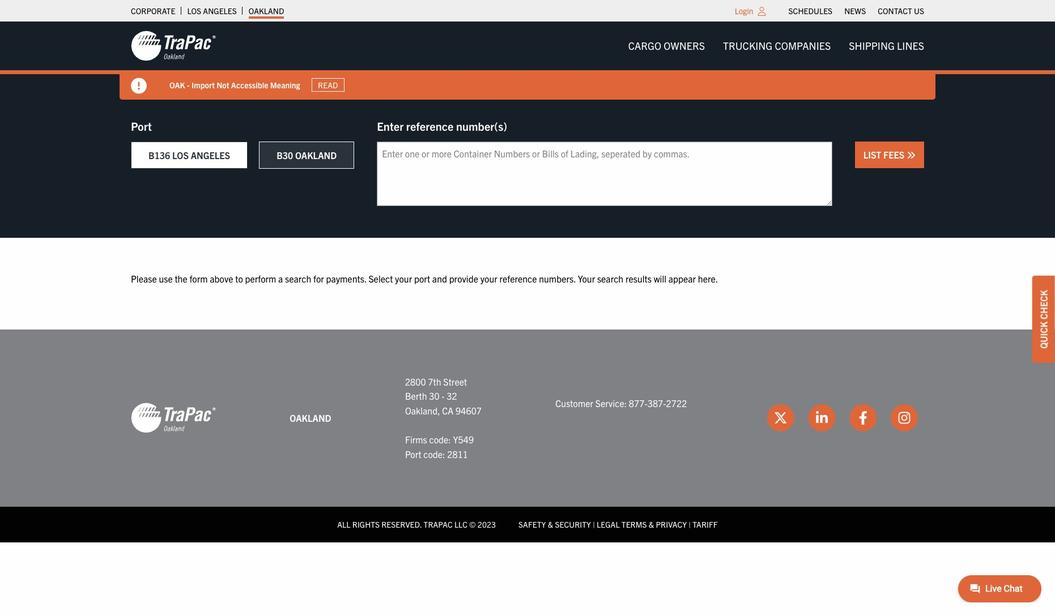 Task type: locate. For each thing, give the bounding box(es) containing it.
y549
[[453, 434, 474, 446]]

use
[[159, 273, 173, 285]]

banner
[[0, 22, 1055, 100]]

solid image
[[131, 78, 147, 94]]

trucking companies
[[723, 39, 831, 52]]

- right 30
[[442, 391, 445, 402]]

login
[[735, 6, 754, 16]]

trucking companies link
[[714, 34, 840, 57]]

reference right enter
[[406, 119, 454, 133]]

& right terms
[[649, 520, 654, 530]]

code:
[[429, 434, 451, 446], [424, 449, 445, 460]]

1 & from the left
[[548, 520, 553, 530]]

1 vertical spatial menu bar
[[619, 34, 934, 57]]

port down firms
[[405, 449, 421, 460]]

your right provide
[[480, 273, 498, 285]]

solid image
[[907, 151, 916, 160]]

the
[[175, 273, 187, 285]]

2 search from the left
[[597, 273, 624, 285]]

security
[[555, 520, 591, 530]]

angeles right b136
[[191, 150, 230, 161]]

0 vertical spatial menu bar
[[783, 3, 930, 19]]

2 vertical spatial oakland
[[290, 412, 331, 424]]

news link
[[845, 3, 866, 19]]

menu bar up shipping
[[783, 3, 930, 19]]

los right b136
[[172, 150, 189, 161]]

port
[[414, 273, 430, 285]]

1 vertical spatial port
[[405, 449, 421, 460]]

accessible
[[231, 80, 268, 90]]

30
[[429, 391, 440, 402]]

reference left numbers.
[[500, 273, 537, 285]]

street
[[443, 376, 467, 387]]

legal
[[597, 520, 620, 530]]

oakland inside footer
[[290, 412, 331, 424]]

list fees
[[864, 149, 907, 160]]

all rights reserved. trapac llc © 2023
[[337, 520, 496, 530]]

0 vertical spatial oakland image
[[131, 30, 216, 62]]

| left tariff link
[[689, 520, 691, 530]]

oakland image
[[131, 30, 216, 62], [131, 403, 216, 434]]

2 | from the left
[[689, 520, 691, 530]]

2 your from the left
[[480, 273, 498, 285]]

angeles left oakland link
[[203, 6, 237, 16]]

0 vertical spatial -
[[187, 80, 190, 90]]

0 horizontal spatial &
[[548, 520, 553, 530]]

los right corporate
[[187, 6, 201, 16]]

0 horizontal spatial |
[[593, 520, 595, 530]]

code: down firms
[[424, 449, 445, 460]]

1 | from the left
[[593, 520, 595, 530]]

877-
[[629, 398, 648, 409]]

0 vertical spatial reference
[[406, 119, 454, 133]]

0 horizontal spatial your
[[395, 273, 412, 285]]

1 your from the left
[[395, 273, 412, 285]]

menu bar containing cargo owners
[[619, 34, 934, 57]]

footer
[[0, 330, 1055, 543]]

oakland
[[249, 6, 284, 16], [295, 150, 337, 161], [290, 412, 331, 424]]

1 vertical spatial -
[[442, 391, 445, 402]]

banner containing cargo owners
[[0, 22, 1055, 100]]

your left port
[[395, 273, 412, 285]]

& right the safety
[[548, 520, 553, 530]]

0 vertical spatial los
[[187, 6, 201, 16]]

1 vertical spatial oakland
[[295, 150, 337, 161]]

1 vertical spatial reference
[[500, 273, 537, 285]]

safety & security | legal terms & privacy | tariff
[[519, 520, 718, 530]]

number(s)
[[456, 119, 507, 133]]

corporate link
[[131, 3, 175, 19]]

firms
[[405, 434, 427, 446]]

oakland image inside footer
[[131, 403, 216, 434]]

trapac
[[424, 520, 453, 530]]

menu bar
[[783, 3, 930, 19], [619, 34, 934, 57]]

-
[[187, 80, 190, 90], [442, 391, 445, 402]]

your
[[395, 273, 412, 285], [480, 273, 498, 285]]

1 horizontal spatial reference
[[500, 273, 537, 285]]

ca
[[442, 405, 454, 416]]

| left legal
[[593, 520, 595, 530]]

1 horizontal spatial your
[[480, 273, 498, 285]]

menu bar down light image
[[619, 34, 934, 57]]

search right a
[[285, 273, 311, 285]]

- right oak
[[187, 80, 190, 90]]

1 horizontal spatial |
[[689, 520, 691, 530]]

0 vertical spatial port
[[131, 119, 152, 133]]

import
[[192, 80, 215, 90]]

1 vertical spatial code:
[[424, 449, 445, 460]]

1 horizontal spatial search
[[597, 273, 624, 285]]

7th
[[428, 376, 441, 387]]

1 vertical spatial oakland image
[[131, 403, 216, 434]]

1 horizontal spatial &
[[649, 520, 654, 530]]

0 horizontal spatial -
[[187, 80, 190, 90]]

results
[[626, 273, 652, 285]]

payments.
[[326, 273, 367, 285]]

0 horizontal spatial port
[[131, 119, 152, 133]]

los
[[187, 6, 201, 16], [172, 150, 189, 161]]

schedules
[[789, 6, 833, 16]]

1 horizontal spatial -
[[442, 391, 445, 402]]

0 horizontal spatial search
[[285, 273, 311, 285]]

companies
[[775, 39, 831, 52]]

387-
[[648, 398, 666, 409]]

search
[[285, 273, 311, 285], [597, 273, 624, 285]]

©
[[470, 520, 476, 530]]

reference
[[406, 119, 454, 133], [500, 273, 537, 285]]

1 horizontal spatial port
[[405, 449, 421, 460]]

b136 los angeles
[[149, 150, 230, 161]]

&
[[548, 520, 553, 530], [649, 520, 654, 530]]

2722
[[666, 398, 687, 409]]

oak
[[169, 80, 185, 90]]

2 oakland image from the top
[[131, 403, 216, 434]]

0 vertical spatial oakland
[[249, 6, 284, 16]]

rights
[[352, 520, 380, 530]]

2811
[[447, 449, 468, 460]]

|
[[593, 520, 595, 530], [689, 520, 691, 530]]

provide
[[449, 273, 478, 285]]

your
[[578, 273, 595, 285]]

search right your
[[597, 273, 624, 285]]

read
[[318, 80, 338, 90]]

trucking
[[723, 39, 773, 52]]

code: up 2811
[[429, 434, 451, 446]]

oak - import not accessible meaning
[[169, 80, 300, 90]]

tariff link
[[693, 520, 718, 530]]

1 search from the left
[[285, 273, 311, 285]]

owners
[[664, 39, 705, 52]]

port up b136
[[131, 119, 152, 133]]

cargo
[[628, 39, 662, 52]]

b30
[[277, 150, 293, 161]]

and
[[432, 273, 447, 285]]

angeles
[[203, 6, 237, 16], [191, 150, 230, 161]]



Task type: describe. For each thing, give the bounding box(es) containing it.
oakland,
[[405, 405, 440, 416]]

list fees button
[[855, 142, 924, 168]]

- inside the 2800 7th street berth 30 - 32 oakland, ca 94607
[[442, 391, 445, 402]]

port inside firms code:  y549 port code:  2811
[[405, 449, 421, 460]]

above
[[210, 273, 233, 285]]

fees
[[884, 149, 905, 160]]

please
[[131, 273, 157, 285]]

Enter reference number(s) text field
[[377, 142, 833, 206]]

enter reference number(s)
[[377, 119, 507, 133]]

list
[[864, 149, 882, 160]]

read link
[[312, 78, 345, 92]]

privacy
[[656, 520, 687, 530]]

contact us link
[[878, 3, 924, 19]]

firms code:  y549 port code:  2811
[[405, 434, 474, 460]]

customer service: 877-387-2722
[[556, 398, 687, 409]]

los angeles
[[187, 6, 237, 16]]

quick check link
[[1033, 276, 1055, 363]]

login link
[[735, 6, 754, 16]]

a
[[278, 273, 283, 285]]

form
[[190, 273, 208, 285]]

b136
[[149, 150, 170, 161]]

all
[[337, 520, 351, 530]]

b30 oakland
[[277, 150, 337, 161]]

llc
[[455, 520, 468, 530]]

appear
[[669, 273, 696, 285]]

reserved.
[[382, 520, 422, 530]]

not
[[217, 80, 229, 90]]

berth
[[405, 391, 427, 402]]

legal terms & privacy link
[[597, 520, 687, 530]]

shipping
[[849, 39, 895, 52]]

1 vertical spatial los
[[172, 150, 189, 161]]

1 oakland image from the top
[[131, 30, 216, 62]]

service:
[[596, 398, 627, 409]]

1 vertical spatial angeles
[[191, 150, 230, 161]]

light image
[[758, 7, 766, 16]]

tariff
[[693, 520, 718, 530]]

check
[[1038, 290, 1050, 320]]

safety & security link
[[519, 520, 591, 530]]

cargo owners link
[[619, 34, 714, 57]]

2800 7th street berth 30 - 32 oakland, ca 94607
[[405, 376, 482, 416]]

32
[[447, 391, 457, 402]]

2 & from the left
[[649, 520, 654, 530]]

94607
[[456, 405, 482, 416]]

here.
[[698, 273, 718, 285]]

corporate
[[131, 6, 175, 16]]

0 vertical spatial code:
[[429, 434, 451, 446]]

us
[[914, 6, 924, 16]]

0 vertical spatial angeles
[[203, 6, 237, 16]]

menu bar containing schedules
[[783, 3, 930, 19]]

schedules link
[[789, 3, 833, 19]]

numbers.
[[539, 273, 576, 285]]

shipping lines link
[[840, 34, 934, 57]]

enter
[[377, 119, 404, 133]]

2800
[[405, 376, 426, 387]]

will
[[654, 273, 667, 285]]

quick check
[[1038, 290, 1050, 349]]

terms
[[622, 520, 647, 530]]

quick
[[1038, 322, 1050, 349]]

- inside banner
[[187, 80, 190, 90]]

lines
[[897, 39, 924, 52]]

shipping lines
[[849, 39, 924, 52]]

contact us
[[878, 6, 924, 16]]

please use the form above to perform a search for payments. select your port and provide your reference numbers. your search results will appear here.
[[131, 273, 718, 285]]

0 horizontal spatial reference
[[406, 119, 454, 133]]

los angeles link
[[187, 3, 237, 19]]

oakland link
[[249, 3, 284, 19]]

news
[[845, 6, 866, 16]]

for
[[313, 273, 324, 285]]

perform
[[245, 273, 276, 285]]

cargo owners
[[628, 39, 705, 52]]

contact
[[878, 6, 912, 16]]

select
[[369, 273, 393, 285]]

2023
[[478, 520, 496, 530]]

menu bar inside banner
[[619, 34, 934, 57]]

meaning
[[270, 80, 300, 90]]

footer containing 2800 7th street
[[0, 330, 1055, 543]]

safety
[[519, 520, 546, 530]]



Task type: vqa. For each thing, say whether or not it's contained in the screenshot.
Tariff
yes



